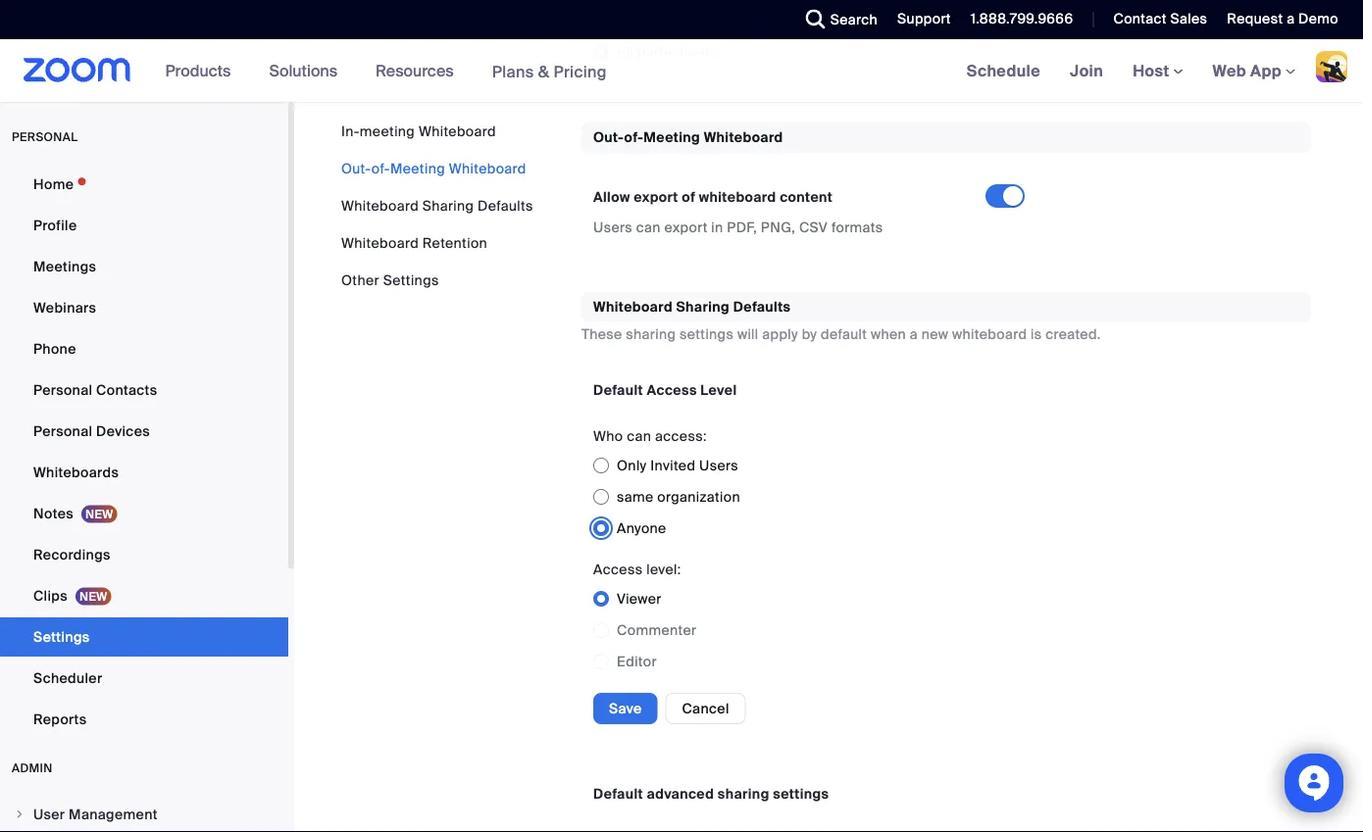 Task type: describe. For each thing, give the bounding box(es) containing it.
formats
[[832, 218, 883, 236]]

management
[[69, 806, 158, 824]]

whiteboard up the allow export of whiteboard content
[[704, 128, 783, 146]]

products
[[165, 60, 231, 81]]

recordings link
[[0, 535, 288, 575]]

whiteboard retention link
[[341, 234, 488, 252]]

meetings
[[33, 257, 96, 276]]

in-meeting whiteboard link
[[341, 122, 496, 140]]

access level:
[[593, 561, 681, 579]]

out-of-meeting whiteboard inside out-of-meeting whiteboard element
[[593, 128, 783, 146]]

0 vertical spatial a
[[1287, 10, 1295, 28]]

of- inside menu bar
[[371, 159, 390, 178]]

personal devices
[[33, 422, 150, 440]]

by
[[802, 325, 817, 343]]

web
[[1213, 60, 1246, 81]]

search button
[[791, 0, 883, 39]]

invited
[[650, 457, 696, 475]]

retention
[[422, 234, 488, 252]]

request
[[1227, 10, 1283, 28]]

in-
[[341, 122, 360, 140]]

editor
[[617, 653, 657, 671]]

all participants
[[617, 42, 717, 60]]

host
[[1133, 60, 1173, 81]]

whiteboards link
[[0, 453, 288, 492]]

save
[[609, 700, 642, 718]]

whiteboard up whiteboard retention link
[[341, 197, 419, 215]]

join
[[1070, 60, 1103, 81]]

other
[[341, 271, 379, 289]]

menu bar containing in-meeting whiteboard
[[341, 122, 533, 290]]

pdf,
[[727, 218, 757, 236]]

allow
[[593, 188, 630, 206]]

of
[[682, 188, 696, 206]]

contact sales
[[1114, 10, 1208, 28]]

of- inside out-of-meeting whiteboard element
[[624, 128, 644, 146]]

access:
[[655, 427, 707, 445]]

whiteboard up whiteboard sharing defaults
[[449, 159, 526, 178]]

0 vertical spatial meeting
[[644, 128, 700, 146]]

scheduler link
[[0, 659, 288, 698]]

default
[[821, 325, 867, 343]]

devices
[[96, 422, 150, 440]]

support
[[897, 10, 951, 28]]

all participants option group
[[593, 0, 1041, 67]]

0 vertical spatial whiteboard
[[699, 188, 776, 206]]

profile picture image
[[1316, 51, 1347, 82]]

home link
[[0, 165, 288, 204]]

only invited users
[[617, 457, 739, 475]]

user management
[[33, 806, 158, 824]]

level
[[701, 381, 737, 399]]

recordings
[[33, 546, 111, 564]]

whiteboard sharing defaults these sharing settings will apply by default when a new whiteboard is created.
[[582, 298, 1101, 343]]

apply
[[762, 325, 798, 343]]

clips
[[33, 587, 68, 605]]

schedule link
[[952, 39, 1055, 102]]

out-of-meeting whiteboard link
[[341, 159, 526, 178]]

schedule
[[967, 60, 1041, 81]]

all
[[617, 42, 634, 60]]

zoom logo image
[[24, 58, 131, 82]]

can for who
[[627, 427, 651, 445]]

1 vertical spatial access
[[593, 561, 643, 579]]

1.888.799.9666 button up schedule
[[956, 0, 1078, 39]]

anyone
[[617, 519, 667, 538]]

out-of-meeting whiteboard element
[[582, 122, 1311, 261]]

whiteboard inside whiteboard sharing defaults these sharing settings will apply by default when a new whiteboard is created.
[[952, 325, 1027, 343]]

new
[[922, 325, 949, 343]]

other settings link
[[341, 271, 439, 289]]

whiteboard inside whiteboard sharing defaults these sharing settings will apply by default when a new whiteboard is created.
[[593, 298, 673, 316]]

settings inside whiteboard sharing defaults these sharing settings will apply by default when a new whiteboard is created.
[[680, 325, 734, 343]]

join link
[[1055, 39, 1118, 102]]

home
[[33, 175, 74, 193]]

profile link
[[0, 206, 288, 245]]

contacts
[[96, 381, 157, 399]]

&
[[538, 61, 549, 82]]

other settings
[[341, 271, 439, 289]]

viewer
[[617, 590, 662, 608]]

demo
[[1299, 10, 1339, 28]]

plans & pricing
[[492, 61, 607, 82]]

resources
[[376, 60, 454, 81]]

personal contacts
[[33, 381, 157, 399]]

settings link
[[0, 618, 288, 657]]

default for default access level
[[593, 381, 643, 399]]

organization
[[657, 488, 740, 506]]

whiteboard up out-of-meeting whiteboard link at top
[[419, 122, 496, 140]]

who can access: option group
[[593, 450, 986, 544]]

out- inside menu bar
[[341, 159, 371, 178]]

clips link
[[0, 577, 288, 616]]

reports link
[[0, 700, 288, 739]]

is
[[1031, 325, 1042, 343]]

these
[[582, 325, 622, 343]]

created.
[[1046, 325, 1101, 343]]

in
[[711, 218, 723, 236]]

phone link
[[0, 330, 288, 369]]

whiteboards
[[33, 463, 119, 482]]

whiteboard sharing defaults link
[[341, 197, 533, 215]]

profile
[[33, 216, 77, 234]]

meeting inside menu bar
[[390, 159, 445, 178]]

settings inside menu bar
[[383, 271, 439, 289]]

pricing
[[554, 61, 607, 82]]

whiteboard sharing defaults element
[[582, 292, 1311, 833]]



Task type: locate. For each thing, give the bounding box(es) containing it.
level:
[[646, 561, 681, 579]]

webinars link
[[0, 288, 288, 328]]

0 vertical spatial users
[[593, 218, 633, 236]]

same organization
[[617, 488, 740, 506]]

1 horizontal spatial settings
[[773, 785, 829, 803]]

0 vertical spatial sharing
[[626, 325, 676, 343]]

personal menu menu
[[0, 165, 288, 741]]

0 horizontal spatial of-
[[371, 159, 390, 178]]

cancel
[[682, 700, 729, 718]]

request a demo link
[[1212, 0, 1363, 39], [1227, 10, 1339, 28]]

whiteboard up the these
[[593, 298, 673, 316]]

default advanced sharing settings
[[593, 785, 829, 803]]

access level: option group
[[593, 584, 986, 678]]

can for users
[[636, 218, 661, 236]]

sharing inside whiteboard sharing defaults these sharing settings will apply by default when a new whiteboard is created.
[[626, 325, 676, 343]]

products button
[[165, 39, 240, 102]]

whiteboard up users can export in pdf, png, csv formats
[[699, 188, 776, 206]]

1 horizontal spatial defaults
[[733, 298, 791, 316]]

1 vertical spatial of-
[[371, 159, 390, 178]]

search
[[830, 10, 878, 28]]

sharing down in
[[676, 298, 730, 316]]

personal down phone
[[33, 381, 93, 399]]

defaults inside menu bar
[[478, 197, 533, 215]]

who can access:
[[593, 427, 707, 445]]

settings up scheduler
[[33, 628, 90, 646]]

of- down meeting in the top of the page
[[371, 159, 390, 178]]

meeting
[[360, 122, 415, 140]]

meetings navigation
[[952, 39, 1363, 103]]

who
[[593, 427, 623, 445]]

0 vertical spatial access
[[647, 381, 697, 399]]

0 vertical spatial defaults
[[478, 197, 533, 215]]

1 vertical spatial users
[[699, 457, 739, 475]]

access left level
[[647, 381, 697, 399]]

1 vertical spatial export
[[664, 218, 708, 236]]

png,
[[761, 218, 796, 236]]

1 horizontal spatial out-
[[593, 128, 624, 146]]

defaults for whiteboard sharing defaults these sharing settings will apply by default when a new whiteboard is created.
[[733, 298, 791, 316]]

can inside out-of-meeting whiteboard element
[[636, 218, 661, 236]]

whiteboard
[[419, 122, 496, 140], [704, 128, 783, 146], [449, 159, 526, 178], [341, 197, 419, 215], [341, 234, 419, 252], [593, 298, 673, 316]]

1 vertical spatial whiteboard
[[952, 325, 1027, 343]]

users down allow
[[593, 218, 633, 236]]

users
[[593, 218, 633, 236], [699, 457, 739, 475]]

default for default advanced sharing settings
[[593, 785, 643, 803]]

sharing right the these
[[626, 325, 676, 343]]

1 vertical spatial settings
[[33, 628, 90, 646]]

participants
[[637, 42, 717, 60]]

out-of-meeting whiteboard up whiteboard sharing defaults
[[341, 159, 526, 178]]

sharing up the retention
[[422, 197, 474, 215]]

1 horizontal spatial users
[[699, 457, 739, 475]]

a left demo
[[1287, 10, 1295, 28]]

web app button
[[1213, 60, 1296, 81]]

1.888.799.9666
[[971, 10, 1073, 28]]

can inside whiteboard sharing defaults element
[[627, 427, 651, 445]]

1 horizontal spatial whiteboard
[[952, 325, 1027, 343]]

export
[[634, 188, 678, 206], [664, 218, 708, 236]]

sharing for whiteboard sharing defaults these sharing settings will apply by default when a new whiteboard is created.
[[676, 298, 730, 316]]

users inside who can access: option group
[[699, 457, 739, 475]]

support link
[[883, 0, 956, 39], [897, 10, 951, 28]]

whiteboard left is
[[952, 325, 1027, 343]]

whiteboard sharing defaults
[[341, 197, 533, 215]]

1 vertical spatial default
[[593, 785, 643, 803]]

user
[[33, 806, 65, 824]]

1.888.799.9666 button up "schedule" "link"
[[971, 10, 1073, 28]]

sharing inside whiteboard sharing defaults these sharing settings will apply by default when a new whiteboard is created.
[[676, 298, 730, 316]]

export down of
[[664, 218, 708, 236]]

a left new
[[910, 325, 918, 343]]

app
[[1250, 60, 1282, 81]]

whiteboard up other settings
[[341, 234, 419, 252]]

default left advanced
[[593, 785, 643, 803]]

plans
[[492, 61, 534, 82]]

webinars
[[33, 299, 96, 317]]

2 personal from the top
[[33, 422, 93, 440]]

1 default from the top
[[593, 381, 643, 399]]

a
[[1287, 10, 1295, 28], [910, 325, 918, 343]]

user management menu item
[[0, 796, 288, 833]]

banner containing products
[[0, 39, 1363, 103]]

can up only on the bottom left of the page
[[627, 427, 651, 445]]

2 default from the top
[[593, 785, 643, 803]]

meetings link
[[0, 247, 288, 286]]

csv
[[799, 218, 828, 236]]

will
[[737, 325, 759, 343]]

0 vertical spatial settings
[[680, 325, 734, 343]]

personal devices link
[[0, 412, 288, 451]]

defaults for whiteboard sharing defaults
[[478, 197, 533, 215]]

sales
[[1170, 10, 1208, 28]]

0 horizontal spatial out-of-meeting whiteboard
[[341, 159, 526, 178]]

0 horizontal spatial sharing
[[422, 197, 474, 215]]

cancel button
[[665, 694, 746, 725]]

1 horizontal spatial sharing
[[718, 785, 770, 803]]

0 vertical spatial export
[[634, 188, 678, 206]]

settings down whiteboard retention
[[383, 271, 439, 289]]

right image
[[14, 809, 25, 821]]

a inside whiteboard sharing defaults these sharing settings will apply by default when a new whiteboard is created.
[[910, 325, 918, 343]]

content
[[780, 188, 833, 206]]

0 vertical spatial out-of-meeting whiteboard
[[593, 128, 783, 146]]

0 vertical spatial default
[[593, 381, 643, 399]]

0 vertical spatial of-
[[624, 128, 644, 146]]

admin
[[12, 761, 53, 776]]

0 horizontal spatial settings
[[33, 628, 90, 646]]

1 vertical spatial defaults
[[733, 298, 791, 316]]

defaults up the retention
[[478, 197, 533, 215]]

0 vertical spatial personal
[[33, 381, 93, 399]]

personal contacts link
[[0, 371, 288, 410]]

product information navigation
[[151, 39, 622, 103]]

1 vertical spatial out-of-meeting whiteboard
[[341, 159, 526, 178]]

meeting up of
[[644, 128, 700, 146]]

0 horizontal spatial meeting
[[390, 159, 445, 178]]

whiteboard retention
[[341, 234, 488, 252]]

sharing
[[626, 325, 676, 343], [718, 785, 770, 803]]

advanced
[[647, 785, 714, 803]]

phone
[[33, 340, 76, 358]]

scheduler
[[33, 669, 102, 687]]

0 vertical spatial settings
[[383, 271, 439, 289]]

meeting
[[644, 128, 700, 146], [390, 159, 445, 178]]

1 vertical spatial meeting
[[390, 159, 445, 178]]

defaults up "will"
[[733, 298, 791, 316]]

users can export in pdf, png, csv formats
[[593, 218, 883, 236]]

settings
[[383, 271, 439, 289], [33, 628, 90, 646]]

reports
[[33, 711, 87, 729]]

out-of-meeting whiteboard up of
[[593, 128, 783, 146]]

only
[[617, 457, 647, 475]]

meeting down in-meeting whiteboard link
[[390, 159, 445, 178]]

1 horizontal spatial access
[[647, 381, 697, 399]]

same
[[617, 488, 654, 506]]

can left in
[[636, 218, 661, 236]]

1 personal from the top
[[33, 381, 93, 399]]

notes link
[[0, 494, 288, 534]]

0 horizontal spatial out-
[[341, 159, 371, 178]]

notes
[[33, 505, 74, 523]]

1 horizontal spatial meeting
[[644, 128, 700, 146]]

out-
[[593, 128, 624, 146], [341, 159, 371, 178]]

sharing right advanced
[[718, 785, 770, 803]]

0 horizontal spatial users
[[593, 218, 633, 236]]

1 horizontal spatial a
[[1287, 10, 1295, 28]]

solutions
[[269, 60, 337, 81]]

request a demo
[[1227, 10, 1339, 28]]

1 vertical spatial settings
[[773, 785, 829, 803]]

personal up whiteboards
[[33, 422, 93, 440]]

contact
[[1114, 10, 1167, 28]]

0 horizontal spatial whiteboard
[[699, 188, 776, 206]]

plans & pricing link
[[492, 61, 607, 82], [492, 61, 607, 82]]

0 horizontal spatial a
[[910, 325, 918, 343]]

0 horizontal spatial sharing
[[626, 325, 676, 343]]

out- down in-
[[341, 159, 371, 178]]

menu bar
[[341, 122, 533, 290]]

1 horizontal spatial sharing
[[676, 298, 730, 316]]

1 horizontal spatial of-
[[624, 128, 644, 146]]

default access level
[[593, 381, 737, 399]]

1 vertical spatial a
[[910, 325, 918, 343]]

sharing for whiteboard sharing defaults
[[422, 197, 474, 215]]

whiteboard
[[699, 188, 776, 206], [952, 325, 1027, 343]]

1 horizontal spatial out-of-meeting whiteboard
[[593, 128, 783, 146]]

resources button
[[376, 39, 463, 102]]

access up viewer
[[593, 561, 643, 579]]

personal
[[33, 381, 93, 399], [33, 422, 93, 440]]

personal for personal devices
[[33, 422, 93, 440]]

defaults inside whiteboard sharing defaults these sharing settings will apply by default when a new whiteboard is created.
[[733, 298, 791, 316]]

out- up allow
[[593, 128, 624, 146]]

default up who
[[593, 381, 643, 399]]

defaults
[[478, 197, 533, 215], [733, 298, 791, 316]]

commenter
[[617, 621, 697, 640]]

0 vertical spatial can
[[636, 218, 661, 236]]

sharing inside menu bar
[[422, 197, 474, 215]]

0 vertical spatial out-
[[593, 128, 624, 146]]

1 horizontal spatial settings
[[383, 271, 439, 289]]

save button
[[593, 694, 658, 725]]

0 horizontal spatial settings
[[680, 325, 734, 343]]

export left of
[[634, 188, 678, 206]]

1 vertical spatial sharing
[[718, 785, 770, 803]]

1 vertical spatial personal
[[33, 422, 93, 440]]

default
[[593, 381, 643, 399], [593, 785, 643, 803]]

0 vertical spatial sharing
[[422, 197, 474, 215]]

settings inside personal menu menu
[[33, 628, 90, 646]]

banner
[[0, 39, 1363, 103]]

0 horizontal spatial defaults
[[478, 197, 533, 215]]

1 vertical spatial out-
[[341, 159, 371, 178]]

web app
[[1213, 60, 1282, 81]]

1 vertical spatial can
[[627, 427, 651, 445]]

users up organization
[[699, 457, 739, 475]]

1 vertical spatial sharing
[[676, 298, 730, 316]]

users inside out-of-meeting whiteboard element
[[593, 218, 633, 236]]

of- up allow
[[624, 128, 644, 146]]

solutions button
[[269, 39, 346, 102]]

personal for personal contacts
[[33, 381, 93, 399]]

out-of-meeting whiteboard inside menu bar
[[341, 159, 526, 178]]

0 horizontal spatial access
[[593, 561, 643, 579]]



Task type: vqa. For each thing, say whether or not it's contained in the screenshot.
DEFAULTS
yes



